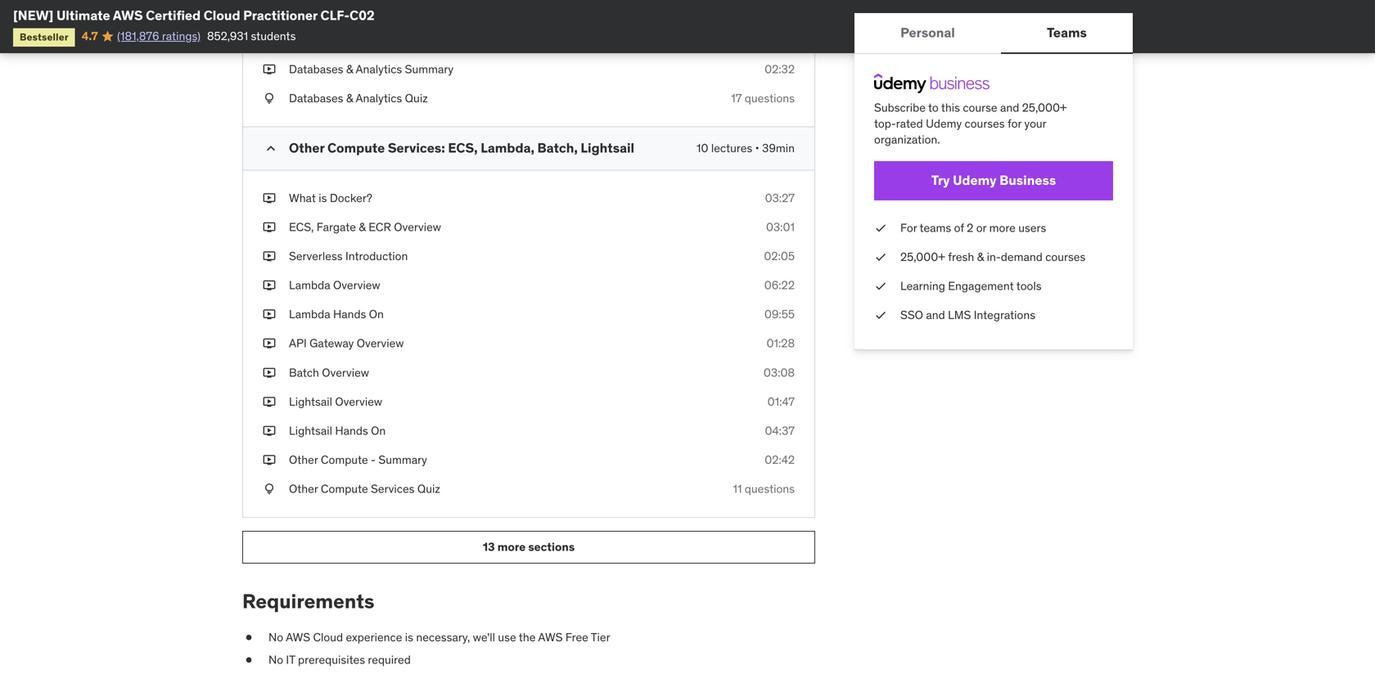 Task type: describe. For each thing, give the bounding box(es) containing it.
overview for dms overview
[[317, 33, 364, 47]]

no it prerequisites required
[[269, 653, 411, 668]]

sections
[[529, 540, 575, 555]]

no for no aws cloud experience is necessary, we'll use the aws free tier
[[269, 631, 283, 645]]

or
[[977, 221, 987, 235]]

organization.
[[875, 132, 941, 147]]

0 vertical spatial lightsail
[[581, 139, 635, 156]]

0 vertical spatial is
[[319, 191, 327, 205]]

overview right gateway
[[357, 336, 404, 351]]

necessary,
[[416, 631, 470, 645]]

teams
[[920, 221, 952, 235]]

questions for 11 questions
[[745, 482, 795, 497]]

03:08
[[764, 366, 795, 380]]

on for lambda hands on
[[369, 307, 384, 322]]

other for other compute services: ecs, lambda, batch, lightsail
[[289, 139, 325, 156]]

01:28
[[767, 336, 795, 351]]

02:42
[[765, 453, 795, 468]]

compute for services:
[[328, 139, 385, 156]]

analytics for summary
[[356, 62, 402, 77]]

the
[[519, 631, 536, 645]]

prerequisites
[[298, 653, 365, 668]]

lightsail for lightsail hands on
[[289, 424, 333, 439]]

xsmall image for lightsail overview
[[263, 394, 276, 410]]

fresh
[[949, 250, 975, 264]]

teams button
[[1002, 13, 1134, 52]]

your
[[1025, 116, 1047, 131]]

1 horizontal spatial courses
[[1046, 250, 1086, 264]]

questions for 17 questions
[[745, 91, 795, 106]]

25,000+ fresh & in-demand courses
[[901, 250, 1086, 264]]

quiz for databases & analytics quiz
[[405, 91, 428, 106]]

we'll
[[473, 631, 496, 645]]

lightsail hands on
[[289, 424, 386, 439]]

services
[[371, 482, 415, 497]]

& left ecr
[[359, 220, 366, 235]]

-
[[371, 453, 376, 468]]

ratings)
[[162, 29, 201, 43]]

use
[[498, 631, 517, 645]]

of
[[955, 221, 965, 235]]

batch
[[289, 366, 319, 380]]

2
[[967, 221, 974, 235]]

ecs, fargate & ecr overview
[[289, 220, 441, 235]]

bestseller
[[20, 31, 69, 43]]

batch,
[[538, 139, 578, 156]]

business
[[1000, 172, 1057, 189]]

10
[[697, 141, 709, 155]]

01:47
[[768, 395, 795, 409]]

it
[[286, 653, 295, 668]]

glue
[[289, 4, 313, 18]]

try udemy business
[[932, 172, 1057, 189]]

clf-
[[321, 7, 350, 24]]

other compute services: ecs, lambda, batch, lightsail
[[289, 139, 635, 156]]

databases for databases & analytics quiz
[[289, 91, 344, 106]]

other compute - summary
[[289, 453, 427, 468]]

subscribe to this course and 25,000+ top‑rated udemy courses for your organization.
[[875, 100, 1068, 147]]

& up databases & analytics quiz
[[346, 62, 353, 77]]

02:05
[[764, 249, 795, 264]]

other for other compute services quiz
[[289, 482, 318, 497]]

1 vertical spatial udemy
[[953, 172, 997, 189]]

free
[[566, 631, 589, 645]]

students
[[251, 29, 296, 43]]

other for other compute - summary
[[289, 453, 318, 468]]

docker?
[[330, 191, 373, 205]]

course
[[963, 100, 998, 115]]

09:55
[[765, 307, 795, 322]]

integrations
[[974, 308, 1036, 323]]

[new] ultimate aws certified cloud practitioner clf-c02
[[13, 7, 375, 24]]

serverless
[[289, 249, 343, 264]]

02:32
[[765, 62, 795, 77]]

25,000+ inside subscribe to this course and 25,000+ top‑rated udemy courses for your organization.
[[1023, 100, 1068, 115]]

personal button
[[855, 13, 1002, 52]]

04:37
[[765, 424, 795, 439]]

databases for databases & analytics summary
[[289, 62, 344, 77]]

lambda,
[[481, 139, 535, 156]]

0 vertical spatial cloud
[[204, 7, 240, 24]]

learning
[[901, 279, 946, 294]]

17 questions
[[732, 91, 795, 106]]

services:
[[388, 139, 445, 156]]

no aws cloud experience is necessary, we'll use the aws free tier
[[269, 631, 611, 645]]

sso
[[901, 308, 924, 323]]

what
[[289, 191, 316, 205]]

1 vertical spatial cloud
[[313, 631, 343, 645]]

03:01
[[767, 220, 795, 235]]

experience
[[346, 631, 402, 645]]

xsmall image for databases & analytics quiz
[[263, 91, 276, 107]]

compute for services
[[321, 482, 368, 497]]

4.7
[[82, 29, 98, 43]]

lms
[[948, 308, 972, 323]]

lambda overview
[[289, 278, 381, 293]]

udemy business image
[[875, 74, 990, 93]]

learning engagement tools
[[901, 279, 1042, 294]]

databases & analytics summary
[[289, 62, 454, 77]]

overview for lambda overview
[[333, 278, 381, 293]]

try udemy business link
[[875, 161, 1114, 200]]

serverless introduction
[[289, 249, 408, 264]]

users
[[1019, 221, 1047, 235]]

ultimate
[[56, 7, 110, 24]]

17
[[732, 91, 742, 106]]



Task type: locate. For each thing, give the bounding box(es) containing it.
ecs,
[[448, 139, 478, 156], [289, 220, 314, 235]]

engagement
[[949, 279, 1014, 294]]

batch overview
[[289, 366, 369, 380]]

overview down api gateway overview
[[322, 366, 369, 380]]

lightsail down lightsail overview
[[289, 424, 333, 439]]

lightsail right batch,
[[581, 139, 635, 156]]

06:22
[[765, 278, 795, 293]]

overview up lightsail hands on on the bottom
[[335, 395, 383, 409]]

quiz
[[405, 91, 428, 106], [418, 482, 441, 497]]

overview for batch overview
[[322, 366, 369, 380]]

1 analytics from the top
[[356, 62, 402, 77]]

2 databases from the top
[[289, 91, 344, 106]]

demand
[[1001, 250, 1043, 264]]

1 vertical spatial hands
[[335, 424, 368, 439]]

no
[[269, 631, 283, 645], [269, 653, 283, 668]]

ecs, down what
[[289, 220, 314, 235]]

this
[[942, 100, 961, 115]]

summary for other compute - summary
[[379, 453, 427, 468]]

1 vertical spatial 25,000+
[[901, 250, 946, 264]]

1 vertical spatial lightsail
[[289, 395, 333, 409]]

0 vertical spatial analytics
[[356, 62, 402, 77]]

lambda for lambda overview
[[289, 278, 331, 293]]

xsmall image for other compute services quiz
[[263, 482, 276, 498]]

•
[[756, 141, 760, 155]]

api
[[289, 336, 307, 351]]

summary right -
[[379, 453, 427, 468]]

overview up the dms overview
[[316, 4, 363, 18]]

top‑rated
[[875, 116, 924, 131]]

1 vertical spatial databases
[[289, 91, 344, 106]]

0 vertical spatial courses
[[965, 116, 1005, 131]]

0 horizontal spatial is
[[319, 191, 327, 205]]

lectures
[[712, 141, 753, 155]]

to
[[929, 100, 939, 115]]

more right 13
[[498, 540, 526, 555]]

39min
[[763, 141, 795, 155]]

dms overview
[[289, 33, 364, 47]]

questions down 02:32
[[745, 91, 795, 106]]

summary
[[405, 62, 454, 77], [379, 453, 427, 468]]

and inside subscribe to this course and 25,000+ top‑rated udemy courses for your organization.
[[1001, 100, 1020, 115]]

25,000+ up your
[[1023, 100, 1068, 115]]

2 other from the top
[[289, 453, 318, 468]]

1 vertical spatial on
[[371, 424, 386, 439]]

0 horizontal spatial and
[[927, 308, 946, 323]]

1 horizontal spatial more
[[990, 221, 1016, 235]]

personal
[[901, 24, 956, 41]]

quiz up services:
[[405, 91, 428, 106]]

compute down other compute - summary
[[321, 482, 368, 497]]

hands up other compute - summary
[[335, 424, 368, 439]]

2 vertical spatial compute
[[321, 482, 368, 497]]

and
[[1001, 100, 1020, 115], [927, 308, 946, 323]]

quiz for other compute services quiz
[[418, 482, 441, 497]]

1 lambda from the top
[[289, 278, 331, 293]]

1 horizontal spatial ecs,
[[448, 139, 478, 156]]

1 horizontal spatial is
[[405, 631, 414, 645]]

on
[[369, 307, 384, 322], [371, 424, 386, 439]]

lambda hands on
[[289, 307, 384, 322]]

0 vertical spatial hands
[[333, 307, 366, 322]]

0 vertical spatial summary
[[405, 62, 454, 77]]

aws right the
[[538, 631, 563, 645]]

on for lightsail hands on
[[371, 424, 386, 439]]

other compute services quiz
[[289, 482, 441, 497]]

0 horizontal spatial cloud
[[204, 7, 240, 24]]

certified
[[146, 7, 201, 24]]

compute left -
[[321, 453, 368, 468]]

25,000+ up learning
[[901, 250, 946, 264]]

0 vertical spatial on
[[369, 307, 384, 322]]

for
[[1008, 116, 1022, 131]]

1 vertical spatial courses
[[1046, 250, 1086, 264]]

lightsail down the batch
[[289, 395, 333, 409]]

overview right ecr
[[394, 220, 441, 235]]

1 other from the top
[[289, 139, 325, 156]]

1 vertical spatial ecs,
[[289, 220, 314, 235]]

0 horizontal spatial aws
[[113, 7, 143, 24]]

11 questions
[[733, 482, 795, 497]]

lambda for lambda hands on
[[289, 307, 331, 322]]

10 lectures • 39min
[[697, 141, 795, 155]]

0 vertical spatial and
[[1001, 100, 1020, 115]]

is up required
[[405, 631, 414, 645]]

in-
[[987, 250, 1001, 264]]

1 vertical spatial questions
[[745, 482, 795, 497]]

dms
[[289, 33, 314, 47]]

courses right demand
[[1046, 250, 1086, 264]]

quiz right services
[[418, 482, 441, 497]]

overview down serverless introduction
[[333, 278, 381, 293]]

03:27
[[765, 191, 795, 205]]

0 vertical spatial no
[[269, 631, 283, 645]]

1 vertical spatial other
[[289, 453, 318, 468]]

introduction
[[346, 249, 408, 264]]

overview for lightsail overview
[[335, 395, 383, 409]]

aws up (181,876
[[113, 7, 143, 24]]

2 horizontal spatial aws
[[538, 631, 563, 645]]

tab list
[[855, 13, 1134, 54]]

analytics up databases & analytics quiz
[[356, 62, 402, 77]]

aws up it
[[286, 631, 311, 645]]

hands for lightsail
[[335, 424, 368, 439]]

subscribe
[[875, 100, 926, 115]]

0 vertical spatial databases
[[289, 62, 344, 77]]

2 analytics from the top
[[356, 91, 402, 106]]

on up -
[[371, 424, 386, 439]]

1 vertical spatial lambda
[[289, 307, 331, 322]]

udemy down this
[[926, 116, 962, 131]]

lightsail overview
[[289, 395, 383, 409]]

xsmall image
[[263, 32, 276, 48], [263, 61, 276, 78], [263, 190, 276, 206], [263, 219, 276, 235], [875, 220, 888, 236], [263, 249, 276, 265], [875, 249, 888, 265], [263, 278, 276, 294], [263, 336, 276, 352], [263, 423, 276, 439], [263, 453, 276, 469], [242, 630, 256, 646]]

0 vertical spatial compute
[[328, 139, 385, 156]]

852,931
[[207, 29, 248, 43]]

0 vertical spatial udemy
[[926, 116, 962, 131]]

for teams of 2 or more users
[[901, 221, 1047, 235]]

and right "sso"
[[927, 308, 946, 323]]

cloud up prerequisites
[[313, 631, 343, 645]]

1 vertical spatial compute
[[321, 453, 368, 468]]

courses down course
[[965, 116, 1005, 131]]

1 vertical spatial quiz
[[418, 482, 441, 497]]

1 horizontal spatial aws
[[286, 631, 311, 645]]

0 horizontal spatial 25,000+
[[901, 250, 946, 264]]

overview
[[316, 4, 363, 18], [317, 33, 364, 47], [394, 220, 441, 235], [333, 278, 381, 293], [357, 336, 404, 351], [322, 366, 369, 380], [335, 395, 383, 409]]

courses inside subscribe to this course and 25,000+ top‑rated udemy courses for your organization.
[[965, 116, 1005, 131]]

databases
[[289, 62, 344, 77], [289, 91, 344, 106]]

practitioner
[[243, 7, 318, 24]]

2 no from the top
[[269, 653, 283, 668]]

1 vertical spatial analytics
[[356, 91, 402, 106]]

0 horizontal spatial ecs,
[[289, 220, 314, 235]]

api gateway overview
[[289, 336, 404, 351]]

1 questions from the top
[[745, 91, 795, 106]]

no down 'requirements'
[[269, 631, 283, 645]]

2 lambda from the top
[[289, 307, 331, 322]]

no for no it prerequisites required
[[269, 653, 283, 668]]

teams
[[1048, 24, 1088, 41]]

more
[[990, 221, 1016, 235], [498, 540, 526, 555]]

0 vertical spatial more
[[990, 221, 1016, 235]]

1 vertical spatial and
[[927, 308, 946, 323]]

overview for glue overview
[[316, 4, 363, 18]]

sso and lms integrations
[[901, 308, 1036, 323]]

other down lightsail hands on on the bottom
[[289, 453, 318, 468]]

0 vertical spatial questions
[[745, 91, 795, 106]]

xsmall image for batch overview
[[263, 365, 276, 381]]

small image
[[263, 140, 279, 157]]

analytics
[[356, 62, 402, 77], [356, 91, 402, 106]]

1 horizontal spatial and
[[1001, 100, 1020, 115]]

0 vertical spatial lambda
[[289, 278, 331, 293]]

1 horizontal spatial 25,000+
[[1023, 100, 1068, 115]]

3 other from the top
[[289, 482, 318, 497]]

overview down clf-
[[317, 33, 364, 47]]

0 horizontal spatial more
[[498, 540, 526, 555]]

questions
[[745, 91, 795, 106], [745, 482, 795, 497]]

ecs, left the lambda,
[[448, 139, 478, 156]]

lightsail for lightsail overview
[[289, 395, 333, 409]]

tab list containing personal
[[855, 13, 1134, 54]]

is
[[319, 191, 327, 205], [405, 631, 414, 645]]

glue overview
[[289, 4, 363, 18]]

lambda up the "api"
[[289, 307, 331, 322]]

xsmall image for lambda hands on
[[263, 307, 276, 323]]

& down databases & analytics summary
[[346, 91, 353, 106]]

analytics for quiz
[[356, 91, 402, 106]]

and up for
[[1001, 100, 1020, 115]]

other
[[289, 139, 325, 156], [289, 453, 318, 468], [289, 482, 318, 497]]

cloud up "852,931" on the left top
[[204, 7, 240, 24]]

hands for lambda
[[333, 307, 366, 322]]

analytics down databases & analytics summary
[[356, 91, 402, 106]]

summary for databases & analytics summary
[[405, 62, 454, 77]]

0 vertical spatial quiz
[[405, 91, 428, 106]]

2 questions from the top
[[745, 482, 795, 497]]

2 vertical spatial lightsail
[[289, 424, 333, 439]]

for
[[901, 221, 918, 235]]

13
[[483, 540, 495, 555]]

other down other compute - summary
[[289, 482, 318, 497]]

xsmall image
[[263, 3, 276, 19], [263, 91, 276, 107], [875, 278, 888, 294], [263, 307, 276, 323], [875, 308, 888, 324], [263, 365, 276, 381], [263, 394, 276, 410], [263, 482, 276, 498], [242, 653, 256, 669]]

0 vertical spatial other
[[289, 139, 325, 156]]

11
[[733, 482, 742, 497]]

0 vertical spatial 25,000+
[[1023, 100, 1068, 115]]

gateway
[[310, 336, 354, 351]]

xsmall image for glue overview
[[263, 3, 276, 19]]

summary up databases & analytics quiz
[[405, 62, 454, 77]]

& left in-
[[978, 250, 985, 264]]

25,000+
[[1023, 100, 1068, 115], [901, 250, 946, 264]]

required
[[368, 653, 411, 668]]

compute down databases & analytics quiz
[[328, 139, 385, 156]]

hands up api gateway overview
[[333, 307, 366, 322]]

udemy right the try
[[953, 172, 997, 189]]

1 databases from the top
[[289, 62, 344, 77]]

udemy inside subscribe to this course and 25,000+ top‑rated udemy courses for your organization.
[[926, 116, 962, 131]]

questions down 02:42
[[745, 482, 795, 497]]

what is docker?
[[289, 191, 373, 205]]

try
[[932, 172, 951, 189]]

more right or
[[990, 221, 1016, 235]]

compute
[[328, 139, 385, 156], [321, 453, 368, 468], [321, 482, 368, 497]]

udemy
[[926, 116, 962, 131], [953, 172, 997, 189]]

other right small image
[[289, 139, 325, 156]]

1 vertical spatial more
[[498, 540, 526, 555]]

lambda down the serverless
[[289, 278, 331, 293]]

no left it
[[269, 653, 283, 668]]

1 horizontal spatial cloud
[[313, 631, 343, 645]]

databases & analytics quiz
[[289, 91, 428, 106]]

more inside 'button'
[[498, 540, 526, 555]]

compute for -
[[321, 453, 368, 468]]

c02
[[350, 7, 375, 24]]

0 vertical spatial ecs,
[[448, 139, 478, 156]]

0 horizontal spatial courses
[[965, 116, 1005, 131]]

fargate
[[317, 220, 356, 235]]

on up api gateway overview
[[369, 307, 384, 322]]

13 more sections button
[[242, 531, 816, 564]]

ecr
[[369, 220, 391, 235]]

1 vertical spatial no
[[269, 653, 283, 668]]

1 vertical spatial is
[[405, 631, 414, 645]]

1 vertical spatial summary
[[379, 453, 427, 468]]

2 vertical spatial other
[[289, 482, 318, 497]]

&
[[346, 62, 353, 77], [346, 91, 353, 106], [359, 220, 366, 235], [978, 250, 985, 264]]

852,931 students
[[207, 29, 296, 43]]

1 no from the top
[[269, 631, 283, 645]]

is right what
[[319, 191, 327, 205]]

(181,876
[[117, 29, 159, 43]]



Task type: vqa. For each thing, say whether or not it's contained in the screenshot.
Personal Development
no



